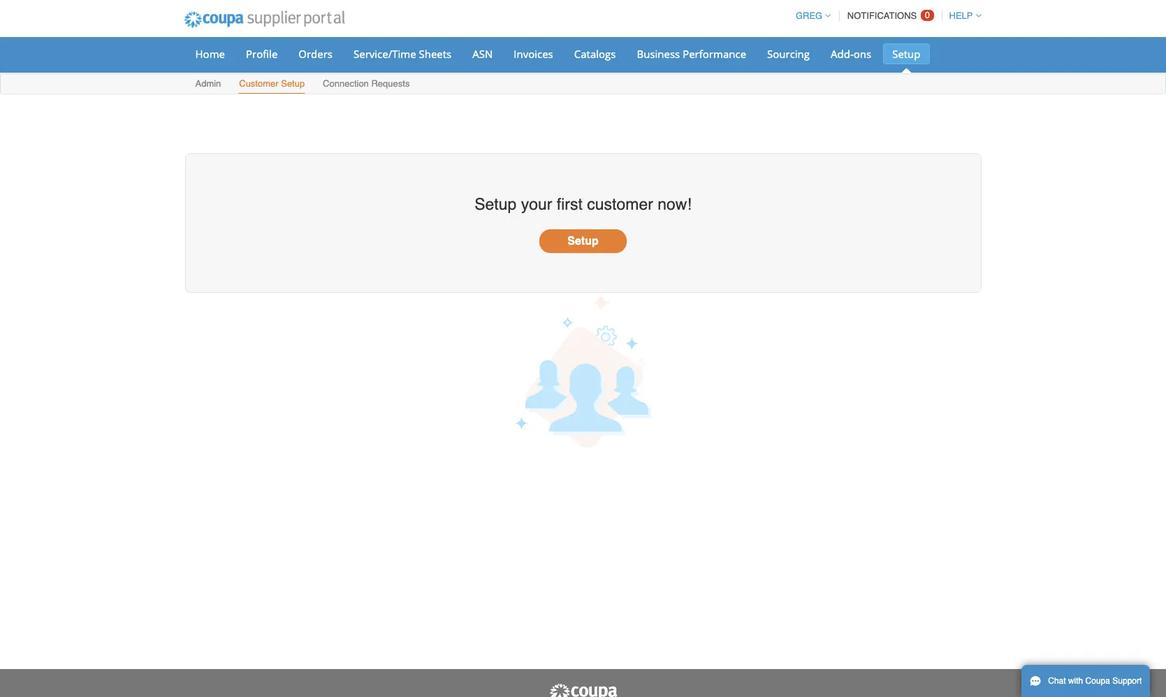 Task type: locate. For each thing, give the bounding box(es) containing it.
navigation containing notifications 0
[[790, 2, 982, 29]]

business performance link
[[628, 43, 756, 64]]

notifications
[[848, 10, 918, 21]]

coupa supplier portal image
[[174, 2, 355, 37], [549, 683, 618, 697]]

ons
[[854, 47, 872, 61]]

navigation
[[790, 2, 982, 29]]

add-ons link
[[822, 43, 881, 64]]

setup
[[893, 47, 921, 61], [281, 78, 305, 89], [475, 195, 517, 213], [568, 235, 599, 248]]

setup inside setup link
[[893, 47, 921, 61]]

asn link
[[464, 43, 502, 64]]

add-ons
[[831, 47, 872, 61]]

profile link
[[237, 43, 287, 64]]

setup down notifications 0
[[893, 47, 921, 61]]

setup left your
[[475, 195, 517, 213]]

sourcing
[[768, 47, 810, 61]]

asn
[[473, 47, 493, 61]]

business
[[637, 47, 681, 61]]

customer setup link
[[239, 76, 306, 94]]

first
[[557, 195, 583, 213]]

orders link
[[290, 43, 342, 64]]

coupa
[[1086, 676, 1111, 686]]

setup down setup your first customer now!
[[568, 235, 599, 248]]

0
[[926, 10, 931, 20]]

help
[[950, 10, 974, 21]]

setup right customer
[[281, 78, 305, 89]]

catalogs
[[575, 47, 616, 61]]

your
[[521, 195, 553, 213]]

customer
[[239, 78, 279, 89]]

1 horizontal spatial coupa supplier portal image
[[549, 683, 618, 697]]

sourcing link
[[759, 43, 819, 64]]

service/time
[[354, 47, 416, 61]]

admin link
[[195, 76, 222, 94]]

with
[[1069, 676, 1084, 686]]

help link
[[944, 10, 982, 21]]

setup your first customer now!
[[475, 195, 692, 213]]

greg
[[796, 10, 823, 21]]

invoices link
[[505, 43, 563, 64]]

0 horizontal spatial coupa supplier portal image
[[174, 2, 355, 37]]



Task type: describe. For each thing, give the bounding box(es) containing it.
home
[[195, 47, 225, 61]]

requests
[[372, 78, 410, 89]]

catalogs link
[[565, 43, 625, 64]]

1 vertical spatial coupa supplier portal image
[[549, 683, 618, 697]]

admin
[[195, 78, 221, 89]]

notifications 0
[[848, 10, 931, 21]]

support
[[1113, 676, 1143, 686]]

setup button
[[540, 230, 627, 253]]

performance
[[683, 47, 747, 61]]

0 vertical spatial coupa supplier portal image
[[174, 2, 355, 37]]

sheets
[[419, 47, 452, 61]]

connection requests
[[323, 78, 410, 89]]

service/time sheets
[[354, 47, 452, 61]]

customer
[[588, 195, 654, 213]]

chat with coupa support button
[[1022, 665, 1151, 697]]

service/time sheets link
[[345, 43, 461, 64]]

orders
[[299, 47, 333, 61]]

profile
[[246, 47, 278, 61]]

chat with coupa support
[[1049, 676, 1143, 686]]

connection requests link
[[322, 76, 411, 94]]

setup inside setup button
[[568, 235, 599, 248]]

add-
[[831, 47, 854, 61]]

setup inside customer setup link
[[281, 78, 305, 89]]

now!
[[658, 195, 692, 213]]

greg link
[[790, 10, 832, 21]]

chat
[[1049, 676, 1067, 686]]

business performance
[[637, 47, 747, 61]]

invoices
[[514, 47, 554, 61]]

connection
[[323, 78, 369, 89]]

setup link
[[884, 43, 930, 64]]

customer setup
[[239, 78, 305, 89]]

home link
[[186, 43, 234, 64]]



Task type: vqa. For each thing, say whether or not it's contained in the screenshot.
Net Zero Targets
no



